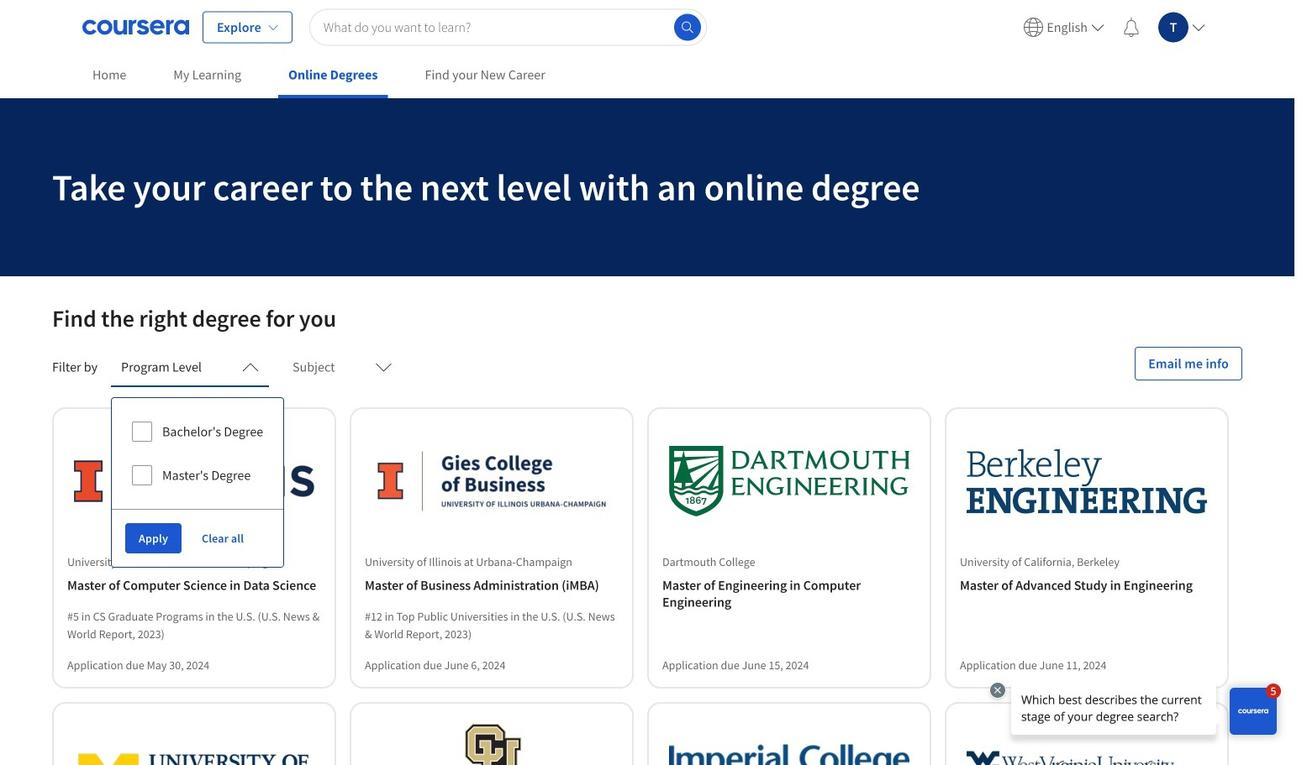 Task type: locate. For each thing, give the bounding box(es) containing it.
coursera image
[[82, 14, 189, 41]]

menu item
[[1017, 7, 1111, 47]]

actions toolbar
[[112, 509, 283, 567]]

menu
[[1017, 0, 1212, 55]]

None search field
[[309, 9, 707, 46]]



Task type: describe. For each thing, give the bounding box(es) containing it.
options list list box
[[112, 398, 283, 509]]



Task type: vqa. For each thing, say whether or not it's contained in the screenshot.
bottom can
no



